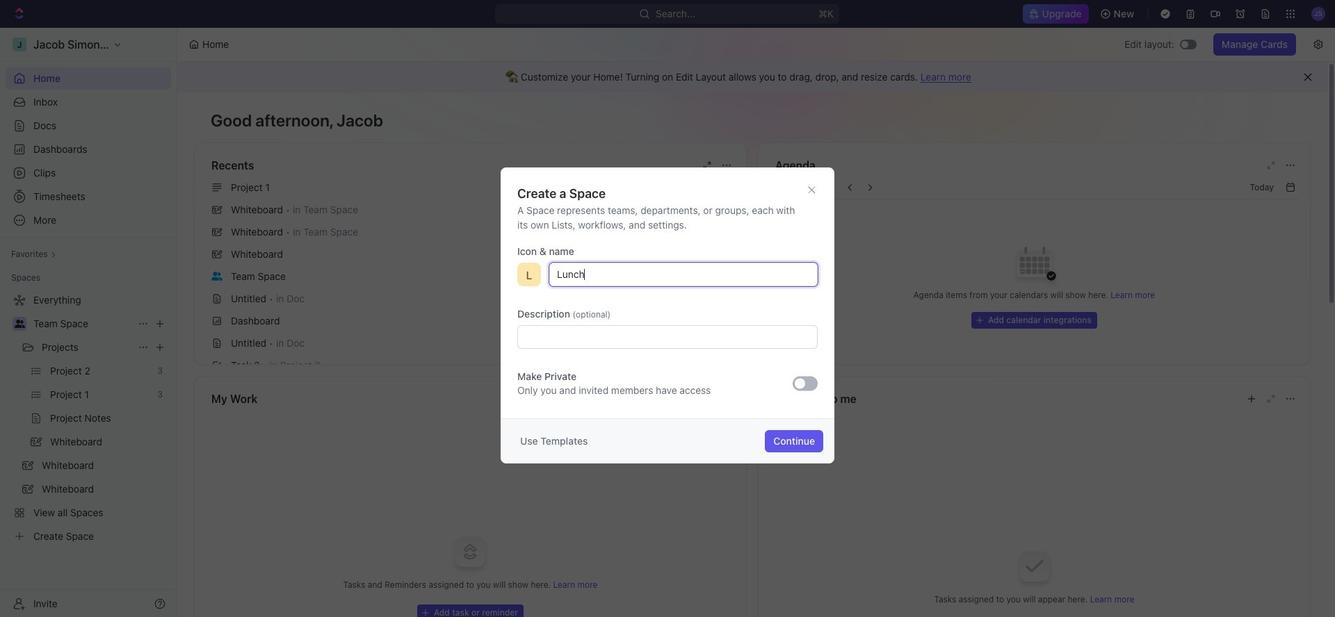 Task type: vqa. For each thing, say whether or not it's contained in the screenshot.
Task Sidebar Navigation tab list
no



Task type: describe. For each thing, give the bounding box(es) containing it.
sidebar navigation
[[0, 28, 177, 618]]

1 horizontal spatial user group image
[[211, 272, 223, 281]]

e.g. Marketing, Engineering, HR field
[[550, 263, 818, 287]]



Task type: locate. For each thing, give the bounding box(es) containing it.
dialog
[[501, 168, 835, 464]]

user group image
[[211, 272, 223, 281], [14, 320, 25, 328]]

0 horizontal spatial user group image
[[14, 320, 25, 328]]

alert
[[177, 62, 1328, 93]]

1 vertical spatial user group image
[[14, 320, 25, 328]]

0 vertical spatial user group image
[[211, 272, 223, 281]]

tree
[[6, 289, 171, 548]]

user group image inside tree
[[14, 320, 25, 328]]

tree inside sidebar navigation
[[6, 289, 171, 548]]

None field
[[518, 326, 818, 349]]



